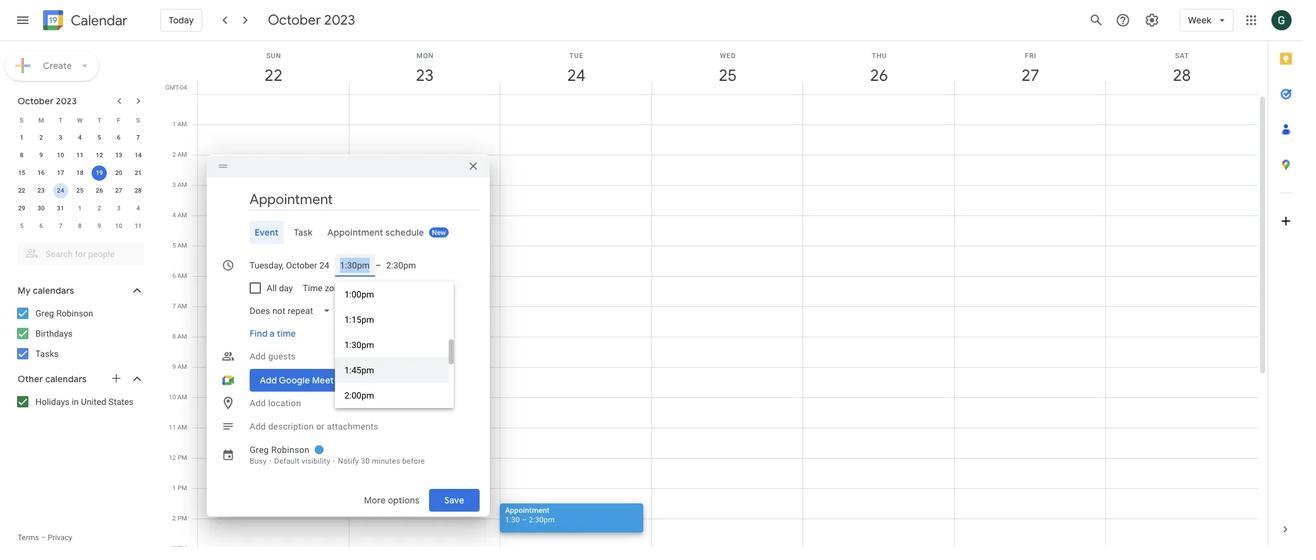 Task type: vqa. For each thing, say whether or not it's contained in the screenshot.


Task type: locate. For each thing, give the bounding box(es) containing it.
greg robinson up birthdays
[[35, 309, 93, 319]]

9
[[39, 152, 43, 159], [98, 223, 101, 230], [172, 364, 176, 371]]

my calendars button
[[3, 281, 157, 301]]

18 element
[[72, 166, 88, 181]]

am for 1 am
[[177, 121, 187, 128]]

0 horizontal spatial greg
[[35, 309, 54, 319]]

all
[[267, 283, 277, 293]]

8 down november 1 element
[[78, 223, 82, 230]]

0 horizontal spatial 7
[[59, 223, 62, 230]]

other calendars button
[[3, 369, 157, 389]]

20 element
[[111, 166, 126, 181]]

am up 3 am
[[177, 151, 187, 158]]

1 horizontal spatial robinson
[[271, 445, 310, 455]]

am down 7 am
[[177, 333, 187, 340]]

1 up 15
[[20, 134, 24, 141]]

Start time text field
[[340, 258, 371, 273]]

6 down f
[[117, 134, 121, 141]]

3 for 3 am
[[172, 181, 176, 188]]

7 down 6 am
[[172, 303, 176, 310]]

0 vertical spatial greg robinson
[[35, 309, 93, 319]]

1 down 12 pm
[[173, 485, 176, 492]]

10 down november 3 element
[[115, 223, 122, 230]]

27 column header
[[955, 41, 1107, 94]]

1 vertical spatial 22
[[18, 187, 25, 194]]

4 for november 4 element
[[136, 205, 140, 212]]

24 column header
[[500, 41, 652, 94]]

28 inside october 2023 grid
[[135, 187, 142, 194]]

7 down 31 element
[[59, 223, 62, 230]]

0 vertical spatial 28
[[1173, 65, 1191, 86]]

1 horizontal spatial –
[[376, 260, 381, 271]]

am down 6 am
[[177, 303, 187, 310]]

robinson inside my calendars list
[[56, 309, 93, 319]]

sun 22
[[264, 52, 282, 86]]

04
[[180, 84, 187, 91]]

row containing s
[[12, 111, 148, 129]]

0 vertical spatial 11
[[76, 152, 84, 159]]

1 vertical spatial 26
[[96, 187, 103, 194]]

1 horizontal spatial 23
[[415, 65, 433, 86]]

2 vertical spatial pm
[[178, 515, 187, 522]]

tab list
[[1269, 41, 1304, 512], [217, 221, 480, 244]]

guests
[[268, 352, 296, 362]]

7
[[136, 134, 140, 141], [59, 223, 62, 230], [172, 303, 176, 310]]

2 up 3 am
[[172, 151, 176, 158]]

1 vertical spatial robinson
[[271, 445, 310, 455]]

11 for the november 11 element at left top
[[135, 223, 142, 230]]

Search for people text field
[[25, 243, 137, 266]]

robinson up default at the left of page
[[271, 445, 310, 455]]

8 am from the top
[[177, 333, 187, 340]]

4
[[78, 134, 82, 141], [136, 205, 140, 212], [172, 212, 176, 219]]

november 2 element
[[92, 201, 107, 216]]

0 vertical spatial pm
[[178, 455, 187, 462]]

0 horizontal spatial s
[[20, 117, 24, 124]]

am for 7 am
[[177, 303, 187, 310]]

24 inside "cell"
[[57, 187, 64, 194]]

1 vertical spatial 24
[[57, 187, 64, 194]]

1 horizontal spatial 6
[[117, 134, 121, 141]]

1 vertical spatial 5
[[20, 223, 24, 230]]

28 down sat at the top right of page
[[1173, 65, 1191, 86]]

1 vertical spatial pm
[[178, 485, 187, 492]]

t left f
[[97, 117, 101, 124]]

2 vertical spatial 5
[[172, 242, 176, 249]]

1 horizontal spatial 9
[[98, 223, 101, 230]]

24 cell
[[51, 182, 70, 200]]

3 down "2 am"
[[172, 181, 176, 188]]

2 for "november 2" element
[[98, 205, 101, 212]]

robinson down my calendars dropdown button
[[56, 309, 93, 319]]

9 down "november 2" element
[[98, 223, 101, 230]]

3 add from the top
[[250, 422, 266, 432]]

2 vertical spatial 11
[[169, 424, 176, 431]]

s left 'm'
[[20, 117, 24, 124]]

2 am from the top
[[177, 151, 187, 158]]

1 vertical spatial 12
[[169, 455, 176, 462]]

28 element
[[131, 183, 146, 199]]

appointment inside appointment 1:30 – 2:30pm
[[505, 506, 550, 515]]

am down 3 am
[[177, 212, 187, 219]]

thu
[[872, 52, 887, 60]]

start time list box
[[335, 282, 454, 408]]

11 down 10 am
[[169, 424, 176, 431]]

25 inside row
[[76, 187, 84, 194]]

1 horizontal spatial 10
[[115, 223, 122, 230]]

appointment for 1:30
[[505, 506, 550, 515]]

0 horizontal spatial 9
[[39, 152, 43, 159]]

am up 12 pm
[[177, 424, 187, 431]]

14
[[135, 152, 142, 159]]

1:30pm
[[345, 340, 374, 350]]

add down find
[[250, 352, 266, 362]]

30 down 23 element
[[38, 205, 45, 212]]

0 vertical spatial 25
[[718, 65, 736, 86]]

4 down 28 element
[[136, 205, 140, 212]]

today
[[169, 15, 194, 26]]

None field
[[245, 300, 341, 322]]

3 down 27 element
[[117, 205, 121, 212]]

1 horizontal spatial greg
[[250, 445, 269, 455]]

4 am from the top
[[177, 212, 187, 219]]

0 horizontal spatial 23
[[38, 187, 45, 194]]

2 vertical spatial 6
[[172, 273, 176, 279]]

task button
[[289, 221, 318, 244]]

pm for 2 pm
[[178, 515, 187, 522]]

2 vertical spatial 3
[[117, 205, 121, 212]]

1 t from the left
[[59, 117, 62, 124]]

28 inside column header
[[1173, 65, 1191, 86]]

3 pm from the top
[[178, 515, 187, 522]]

1 horizontal spatial 28
[[1173, 65, 1191, 86]]

17 element
[[53, 166, 68, 181]]

8 for 8 am
[[172, 333, 176, 340]]

united
[[81, 397, 106, 407]]

1 vertical spatial 23
[[38, 187, 45, 194]]

1 vertical spatial 8
[[78, 223, 82, 230]]

1 vertical spatial –
[[522, 516, 527, 525]]

21 element
[[131, 166, 146, 181]]

6 down 5 am at the top
[[172, 273, 176, 279]]

0 horizontal spatial 6
[[39, 223, 43, 230]]

– right 1:30
[[522, 516, 527, 525]]

None search field
[[0, 238, 157, 266]]

1 vertical spatial 28
[[135, 187, 142, 194]]

0 vertical spatial 24
[[567, 65, 585, 86]]

11 down november 4 element
[[135, 223, 142, 230]]

2 vertical spatial 9
[[172, 364, 176, 371]]

0 horizontal spatial 30
[[38, 205, 45, 212]]

october
[[268, 11, 321, 29], [18, 95, 54, 107]]

october up sun
[[268, 11, 321, 29]]

pm for 1 pm
[[178, 485, 187, 492]]

am down 9 am
[[177, 394, 187, 401]]

1 for november 1 element
[[78, 205, 82, 212]]

grid
[[162, 41, 1268, 548]]

thu 26
[[870, 52, 888, 86]]

0 horizontal spatial 2023
[[56, 95, 77, 107]]

today button
[[161, 5, 202, 35]]

6
[[117, 134, 121, 141], [39, 223, 43, 230], [172, 273, 176, 279]]

2 down 26 element on the left top of the page
[[98, 205, 101, 212]]

27 down fri
[[1021, 65, 1039, 86]]

1 horizontal spatial t
[[97, 117, 101, 124]]

0 vertical spatial –
[[376, 260, 381, 271]]

2 vertical spatial –
[[41, 534, 46, 542]]

am down "2 am"
[[177, 181, 187, 188]]

24 down tue at the left of page
[[567, 65, 585, 86]]

22 inside column header
[[264, 65, 282, 86]]

row containing 29
[[12, 200, 148, 217]]

23 down mon at the left
[[415, 65, 433, 86]]

1 vertical spatial 7
[[59, 223, 62, 230]]

2 horizontal spatial 9
[[172, 364, 176, 371]]

1:15pm option
[[335, 307, 449, 333]]

am for 10 am
[[177, 394, 187, 401]]

1 horizontal spatial october 2023
[[268, 11, 355, 29]]

october 2023 up 'm'
[[18, 95, 77, 107]]

row containing 15
[[12, 164, 148, 182]]

27 element
[[111, 183, 126, 199]]

pm up 2 pm
[[178, 485, 187, 492]]

6 am from the top
[[177, 273, 187, 279]]

am
[[177, 121, 187, 128], [177, 151, 187, 158], [177, 181, 187, 188], [177, 212, 187, 219], [177, 242, 187, 249], [177, 273, 187, 279], [177, 303, 187, 310], [177, 333, 187, 340], [177, 364, 187, 371], [177, 394, 187, 401], [177, 424, 187, 431]]

26
[[870, 65, 888, 86], [96, 187, 103, 194]]

am up "2 am"
[[177, 121, 187, 128]]

1 vertical spatial 6
[[39, 223, 43, 230]]

– inside appointment 1:30 – 2:30pm
[[522, 516, 527, 525]]

22 inside "element"
[[18, 187, 25, 194]]

23
[[415, 65, 433, 86], [38, 187, 45, 194]]

2023
[[324, 11, 355, 29], [56, 95, 77, 107]]

22 down 15 element
[[18, 187, 25, 194]]

7 for 7 am
[[172, 303, 176, 310]]

am for 11 am
[[177, 424, 187, 431]]

10 am from the top
[[177, 394, 187, 401]]

2
[[39, 134, 43, 141], [172, 151, 176, 158], [98, 205, 101, 212], [173, 515, 176, 522]]

my calendars list
[[3, 303, 157, 364]]

create
[[43, 60, 72, 71]]

9 up 16
[[39, 152, 43, 159]]

9 up 10 am
[[172, 364, 176, 371]]

1
[[172, 121, 176, 128], [20, 134, 24, 141], [78, 205, 82, 212], [173, 485, 176, 492]]

t left w
[[59, 117, 62, 124]]

1 horizontal spatial 27
[[1021, 65, 1039, 86]]

2 s from the left
[[136, 117, 140, 124]]

appointment up start time text box at top
[[328, 227, 384, 238]]

add for add description or attachments
[[250, 422, 266, 432]]

s
[[20, 117, 24, 124], [136, 117, 140, 124]]

busy
[[250, 457, 267, 466]]

create button
[[5, 51, 99, 81]]

22 down sun
[[264, 65, 282, 86]]

0 vertical spatial october
[[268, 11, 321, 29]]

add left location
[[250, 398, 266, 408]]

greg
[[35, 309, 54, 319], [250, 445, 269, 455]]

row containing 8
[[12, 147, 148, 164]]

notify
[[338, 457, 359, 466]]

birthdays
[[35, 329, 73, 339]]

11 for 11 am
[[169, 424, 176, 431]]

0 horizontal spatial october 2023
[[18, 95, 77, 107]]

robinson
[[56, 309, 93, 319], [271, 445, 310, 455]]

0 vertical spatial 30
[[38, 205, 45, 212]]

0 horizontal spatial greg robinson
[[35, 309, 93, 319]]

9 am from the top
[[177, 364, 187, 371]]

2 for 2 am
[[172, 151, 176, 158]]

appointment up '2:30pm'
[[505, 506, 550, 515]]

1 horizontal spatial 12
[[169, 455, 176, 462]]

7 up 14
[[136, 134, 140, 141]]

time zone
[[303, 283, 344, 293]]

6 am
[[172, 273, 187, 279]]

2 horizontal spatial 11
[[169, 424, 176, 431]]

week
[[1189, 15, 1212, 26]]

am down 8 am
[[177, 364, 187, 371]]

2 t from the left
[[97, 117, 101, 124]]

10 up "11 am"
[[169, 394, 176, 401]]

3 up 10 element
[[59, 134, 62, 141]]

11 element
[[72, 148, 88, 163]]

4 inside grid
[[172, 212, 176, 219]]

30
[[38, 205, 45, 212], [361, 457, 370, 466]]

2 horizontal spatial 7
[[172, 303, 176, 310]]

new
[[432, 229, 446, 237]]

12 pm
[[169, 455, 187, 462]]

0 vertical spatial 26
[[870, 65, 888, 86]]

row group
[[12, 129, 148, 235]]

9 inside "november 9" element
[[98, 223, 101, 230]]

holidays
[[35, 397, 70, 407]]

1 vertical spatial 9
[[98, 223, 101, 230]]

greg robinson up default at the left of page
[[250, 445, 310, 455]]

12 for 12
[[96, 152, 103, 159]]

11 am from the top
[[177, 424, 187, 431]]

25 down 18 element
[[76, 187, 84, 194]]

1 vertical spatial greg robinson
[[250, 445, 310, 455]]

1 vertical spatial 11
[[135, 223, 142, 230]]

12 down "11 am"
[[169, 455, 176, 462]]

6 inside grid
[[172, 273, 176, 279]]

2 vertical spatial 10
[[169, 394, 176, 401]]

2:00pm
[[345, 391, 374, 401]]

1 vertical spatial calendars
[[45, 374, 87, 385]]

f
[[117, 117, 121, 124]]

add description or attachments
[[250, 422, 379, 432]]

5 up 12 element
[[98, 134, 101, 141]]

10 am
[[169, 394, 187, 401]]

1 vertical spatial greg
[[250, 445, 269, 455]]

1 up "2 am"
[[172, 121, 176, 128]]

23 column header
[[349, 41, 501, 94]]

wed 25
[[718, 52, 736, 86]]

2 horizontal spatial 10
[[169, 394, 176, 401]]

0 vertical spatial 27
[[1021, 65, 1039, 86]]

6 down 30 "element"
[[39, 223, 43, 230]]

1 horizontal spatial 2023
[[324, 11, 355, 29]]

26 column header
[[803, 41, 955, 94]]

26 element
[[92, 183, 107, 199]]

15 element
[[14, 166, 29, 181]]

5 for november 5 element
[[20, 223, 24, 230]]

3 am from the top
[[177, 181, 187, 188]]

12 element
[[92, 148, 107, 163]]

main drawer image
[[15, 13, 30, 28]]

add
[[250, 352, 266, 362], [250, 398, 266, 408], [250, 422, 266, 432]]

0 horizontal spatial 10
[[57, 152, 64, 159]]

time
[[303, 283, 323, 293]]

0 horizontal spatial 8
[[20, 152, 24, 159]]

appointment inside tab list
[[328, 227, 384, 238]]

0 horizontal spatial 24
[[57, 187, 64, 194]]

3 cell from the left
[[500, 94, 652, 548]]

7 cell from the left
[[1107, 94, 1258, 548]]

calendars up "in"
[[45, 374, 87, 385]]

12 inside october 2023 grid
[[96, 152, 103, 159]]

greg inside my calendars list
[[35, 309, 54, 319]]

2 add from the top
[[250, 398, 266, 408]]

1:00pm
[[345, 290, 374, 300]]

0 horizontal spatial 25
[[76, 187, 84, 194]]

3 for november 3 element
[[117, 205, 121, 212]]

8
[[20, 152, 24, 159], [78, 223, 82, 230], [172, 333, 176, 340]]

add for add guests
[[250, 352, 266, 362]]

28 column header
[[1106, 41, 1258, 94]]

1 vertical spatial october
[[18, 95, 54, 107]]

am for 4 am
[[177, 212, 187, 219]]

0 vertical spatial 23
[[415, 65, 433, 86]]

appointment 1:30 – 2:30pm
[[505, 506, 555, 525]]

pm up 1 pm
[[178, 455, 187, 462]]

october 2023 up sun
[[268, 11, 355, 29]]

greg up birthdays
[[35, 309, 54, 319]]

Start date text field
[[250, 258, 330, 273]]

all day
[[267, 283, 293, 293]]

25 column header
[[652, 41, 804, 94]]

1 horizontal spatial appointment
[[505, 506, 550, 515]]

5 am from the top
[[177, 242, 187, 249]]

23 down 16 element at the top
[[38, 187, 45, 194]]

0 vertical spatial 6
[[117, 134, 121, 141]]

17
[[57, 169, 64, 176]]

31 element
[[53, 201, 68, 216]]

0 horizontal spatial 26
[[96, 187, 103, 194]]

find
[[250, 328, 268, 340]]

4 down w
[[78, 134, 82, 141]]

1 pm from the top
[[178, 455, 187, 462]]

add inside add guests dropdown button
[[250, 352, 266, 362]]

am up 6 am
[[177, 242, 187, 249]]

1 am from the top
[[177, 121, 187, 128]]

november 8 element
[[72, 219, 88, 234]]

0 vertical spatial calendars
[[33, 285, 74, 297]]

2 horizontal spatial 6
[[172, 273, 176, 279]]

october up 'm'
[[18, 95, 54, 107]]

11
[[76, 152, 84, 159], [135, 223, 142, 230], [169, 424, 176, 431]]

0 vertical spatial 10
[[57, 152, 64, 159]]

4 for 4 am
[[172, 212, 176, 219]]

5 up 6 am
[[172, 242, 176, 249]]

End time text field
[[386, 258, 417, 273]]

pm down 1 pm
[[178, 515, 187, 522]]

row containing appointment
[[192, 94, 1258, 548]]

attachments
[[327, 422, 379, 432]]

0 vertical spatial greg
[[35, 309, 54, 319]]

1 horizontal spatial 5
[[98, 134, 101, 141]]

26 down thu
[[870, 65, 888, 86]]

1 vertical spatial 10
[[115, 223, 122, 230]]

1 s from the left
[[20, 117, 24, 124]]

Add title text field
[[250, 190, 480, 209]]

1 add from the top
[[250, 352, 266, 362]]

1 down 25 element
[[78, 205, 82, 212]]

0 vertical spatial 12
[[96, 152, 103, 159]]

11 up '18'
[[76, 152, 84, 159]]

m
[[38, 117, 44, 124]]

9 for 9 am
[[172, 364, 176, 371]]

greg up busy
[[250, 445, 269, 455]]

2 down 1 pm
[[173, 515, 176, 522]]

1:30pm option
[[335, 333, 449, 358]]

terms – privacy
[[18, 534, 72, 542]]

sat
[[1176, 52, 1190, 60]]

appointment
[[328, 227, 384, 238], [505, 506, 550, 515]]

2 horizontal spatial 5
[[172, 242, 176, 249]]

0 horizontal spatial 11
[[76, 152, 84, 159]]

greg robinson
[[35, 309, 93, 319], [250, 445, 310, 455]]

8 up 15
[[20, 152, 24, 159]]

am down 5 am at the top
[[177, 273, 187, 279]]

row
[[192, 94, 1258, 548], [12, 111, 148, 129], [12, 129, 148, 147], [12, 147, 148, 164], [12, 164, 148, 182], [12, 182, 148, 200], [12, 200, 148, 217], [12, 217, 148, 235]]

10 up 17
[[57, 152, 64, 159]]

0 vertical spatial 2023
[[324, 11, 355, 29]]

– right terms
[[41, 534, 46, 542]]

grid containing 22
[[162, 41, 1268, 548]]

1:45pm
[[345, 365, 374, 376]]

4 down 3 am
[[172, 212, 176, 219]]

cell
[[198, 94, 349, 548], [349, 94, 501, 548], [500, 94, 652, 548], [652, 94, 804, 548], [804, 94, 955, 548], [955, 94, 1107, 548], [1107, 94, 1258, 548]]

2 vertical spatial 8
[[172, 333, 176, 340]]

november 7 element
[[53, 219, 68, 234]]

0 vertical spatial appointment
[[328, 227, 384, 238]]

24 down 17 element
[[57, 187, 64, 194]]

30 right notify
[[361, 457, 370, 466]]

add down add location
[[250, 422, 266, 432]]

0 horizontal spatial 22
[[18, 187, 25, 194]]

14 element
[[131, 148, 146, 163]]

2 horizontal spatial –
[[522, 516, 527, 525]]

other calendars
[[18, 374, 87, 385]]

12 up 19
[[96, 152, 103, 159]]

5 cell from the left
[[804, 94, 955, 548]]

states
[[109, 397, 134, 407]]

28
[[1173, 65, 1191, 86], [135, 187, 142, 194]]

2 pm from the top
[[178, 485, 187, 492]]

5 down 29 element
[[20, 223, 24, 230]]

add for add location
[[250, 398, 266, 408]]

1 vertical spatial appointment
[[505, 506, 550, 515]]

1 horizontal spatial 24
[[567, 65, 585, 86]]

25 down wed
[[718, 65, 736, 86]]

10 inside grid
[[169, 394, 176, 401]]

1 vertical spatial add
[[250, 398, 266, 408]]

10 for 10 am
[[169, 394, 176, 401]]

8 down 7 am
[[172, 333, 176, 340]]

0 vertical spatial 5
[[98, 134, 101, 141]]

– left end time text field
[[376, 260, 381, 271]]

0 vertical spatial 7
[[136, 134, 140, 141]]

calendars right my
[[33, 285, 74, 297]]

26 inside column header
[[870, 65, 888, 86]]

28 down '21' element
[[135, 187, 142, 194]]

2:00pm option
[[335, 383, 449, 408]]

0 horizontal spatial 3
[[59, 134, 62, 141]]

23 element
[[34, 183, 49, 199]]

time zone button
[[298, 277, 349, 300]]

privacy link
[[48, 534, 72, 542]]

3
[[59, 134, 62, 141], [172, 181, 176, 188], [117, 205, 121, 212]]

6 for november 6 element at left
[[39, 223, 43, 230]]

21
[[135, 169, 142, 176]]

24 inside column header
[[567, 65, 585, 86]]

27 down 20 element
[[115, 187, 122, 194]]

26 down 19, today 'element' on the left
[[96, 187, 103, 194]]

7 am from the top
[[177, 303, 187, 310]]

s right f
[[136, 117, 140, 124]]

19
[[96, 169, 103, 176]]

1 horizontal spatial 11
[[135, 223, 142, 230]]

7 for november 7 element
[[59, 223, 62, 230]]



Task type: describe. For each thing, give the bounding box(es) containing it.
terms link
[[18, 534, 39, 542]]

settings menu image
[[1145, 13, 1160, 28]]

1:45pm option
[[335, 358, 449, 383]]

my
[[18, 285, 31, 297]]

22 link
[[259, 61, 288, 90]]

30 inside "element"
[[38, 205, 45, 212]]

12 for 12 pm
[[169, 455, 176, 462]]

6 for 6 am
[[172, 273, 176, 279]]

visibility
[[302, 457, 330, 466]]

7 am
[[172, 303, 187, 310]]

2:30pm
[[529, 516, 555, 525]]

23 link
[[411, 61, 440, 90]]

13
[[115, 152, 122, 159]]

10 for 'november 10' element
[[115, 223, 122, 230]]

4 cell from the left
[[652, 94, 804, 548]]

row containing 5
[[12, 217, 148, 235]]

tue 24
[[567, 52, 585, 86]]

23 inside mon 23
[[415, 65, 433, 86]]

26 link
[[865, 61, 894, 90]]

27 link
[[1016, 61, 1046, 90]]

cell containing appointment
[[500, 94, 652, 548]]

calendars for my calendars
[[33, 285, 74, 297]]

27 inside october 2023 grid
[[115, 187, 122, 194]]

10 element
[[53, 148, 68, 163]]

am for 3 am
[[177, 181, 187, 188]]

default
[[274, 457, 300, 466]]

2 am
[[172, 151, 187, 158]]

2 for 2 pm
[[173, 515, 176, 522]]

8 for november 8 element
[[78, 223, 82, 230]]

calendar
[[71, 12, 128, 29]]

row containing 22
[[12, 182, 148, 200]]

1 horizontal spatial october
[[268, 11, 321, 29]]

calendar element
[[40, 8, 128, 35]]

26 inside row
[[96, 187, 103, 194]]

5 am
[[172, 242, 187, 249]]

terms
[[18, 534, 39, 542]]

10 for 10 element
[[57, 152, 64, 159]]

1 horizontal spatial tab list
[[1269, 41, 1304, 512]]

notify 30 minutes before
[[338, 457, 425, 466]]

25 inside wed 25
[[718, 65, 736, 86]]

appointment for schedule
[[328, 227, 384, 238]]

new element
[[429, 228, 449, 238]]

november 10 element
[[111, 219, 126, 234]]

a
[[270, 328, 275, 340]]

0 vertical spatial october 2023
[[268, 11, 355, 29]]

25 link
[[714, 61, 743, 90]]

tasks
[[35, 349, 59, 359]]

5 for 5 am
[[172, 242, 176, 249]]

november 5 element
[[14, 219, 29, 234]]

time
[[277, 328, 296, 340]]

1:30
[[505, 516, 520, 525]]

november 11 element
[[131, 219, 146, 234]]

holidays in united states
[[35, 397, 134, 407]]

before
[[402, 457, 425, 466]]

event button
[[250, 221, 284, 244]]

add guests
[[250, 352, 296, 362]]

11 for 11 element
[[76, 152, 84, 159]]

29 element
[[14, 201, 29, 216]]

row containing 1
[[12, 129, 148, 147]]

add other calendars image
[[110, 372, 123, 385]]

am for 5 am
[[177, 242, 187, 249]]

9 for "november 9" element
[[98, 223, 101, 230]]

0 horizontal spatial –
[[41, 534, 46, 542]]

31
[[57, 205, 64, 212]]

tue
[[570, 52, 584, 60]]

18
[[76, 169, 84, 176]]

gmt-04
[[166, 84, 187, 91]]

gmt-
[[166, 84, 180, 91]]

mon 23
[[415, 52, 434, 86]]

3 am
[[172, 181, 187, 188]]

zone
[[325, 283, 344, 293]]

13 element
[[111, 148, 126, 163]]

fri
[[1025, 52, 1037, 60]]

1 for 1 am
[[172, 121, 176, 128]]

1 vertical spatial 30
[[361, 457, 370, 466]]

1 for 1 pm
[[173, 485, 176, 492]]

task
[[294, 227, 313, 238]]

22 element
[[14, 183, 29, 199]]

or
[[316, 422, 325, 432]]

november 6 element
[[34, 219, 49, 234]]

wed
[[720, 52, 736, 60]]

1 am
[[172, 121, 187, 128]]

day
[[279, 283, 293, 293]]

add guests button
[[245, 345, 480, 368]]

privacy
[[48, 534, 72, 542]]

8 am
[[172, 333, 187, 340]]

am for 9 am
[[177, 364, 187, 371]]

24 link
[[562, 61, 591, 90]]

20
[[115, 169, 122, 176]]

am for 6 am
[[177, 273, 187, 279]]

30 element
[[34, 201, 49, 216]]

calendars for other calendars
[[45, 374, 87, 385]]

appointment schedule
[[328, 227, 425, 238]]

location
[[268, 398, 301, 408]]

add location
[[250, 398, 301, 408]]

22 column header
[[197, 41, 349, 94]]

event
[[255, 227, 279, 238]]

1 pm
[[173, 485, 187, 492]]

november 9 element
[[92, 219, 107, 234]]

november 3 element
[[111, 201, 126, 216]]

mon
[[417, 52, 434, 60]]

2 down 'm'
[[39, 134, 43, 141]]

default visibility
[[274, 457, 330, 466]]

28 link
[[1168, 61, 1197, 90]]

2 cell from the left
[[349, 94, 501, 548]]

0 vertical spatial 8
[[20, 152, 24, 159]]

other
[[18, 374, 43, 385]]

25 element
[[72, 183, 88, 199]]

sun
[[266, 52, 281, 60]]

1 cell from the left
[[198, 94, 349, 548]]

find a time button
[[245, 322, 301, 345]]

2 pm
[[173, 515, 187, 522]]

tab list containing event
[[217, 221, 480, 244]]

in
[[72, 397, 79, 407]]

1 vertical spatial 2023
[[56, 95, 77, 107]]

1:15pm
[[345, 315, 374, 325]]

29
[[18, 205, 25, 212]]

november 4 element
[[131, 201, 146, 216]]

1:00pm option
[[335, 282, 449, 307]]

16
[[38, 169, 45, 176]]

16 element
[[34, 166, 49, 181]]

23 inside row
[[38, 187, 45, 194]]

19, today element
[[92, 166, 107, 181]]

19 cell
[[90, 164, 109, 182]]

november 1 element
[[72, 201, 88, 216]]

1 vertical spatial october 2023
[[18, 95, 77, 107]]

calendar heading
[[68, 12, 128, 29]]

description
[[268, 422, 314, 432]]

week button
[[1180, 5, 1234, 35]]

am for 2 am
[[177, 151, 187, 158]]

27 inside column header
[[1021, 65, 1039, 86]]

24 element
[[53, 183, 68, 199]]

1 horizontal spatial greg robinson
[[250, 445, 310, 455]]

october 2023 grid
[[12, 111, 148, 235]]

to element
[[376, 260, 381, 271]]

row group containing 1
[[12, 129, 148, 235]]

am for 8 am
[[177, 333, 187, 340]]

0 vertical spatial 9
[[39, 152, 43, 159]]

w
[[77, 117, 83, 124]]

sat 28
[[1173, 52, 1191, 86]]

greg robinson inside my calendars list
[[35, 309, 93, 319]]

pm for 12 pm
[[178, 455, 187, 462]]

find a time
[[250, 328, 296, 340]]

0 horizontal spatial 4
[[78, 134, 82, 141]]

6 cell from the left
[[955, 94, 1107, 548]]

15
[[18, 169, 25, 176]]



